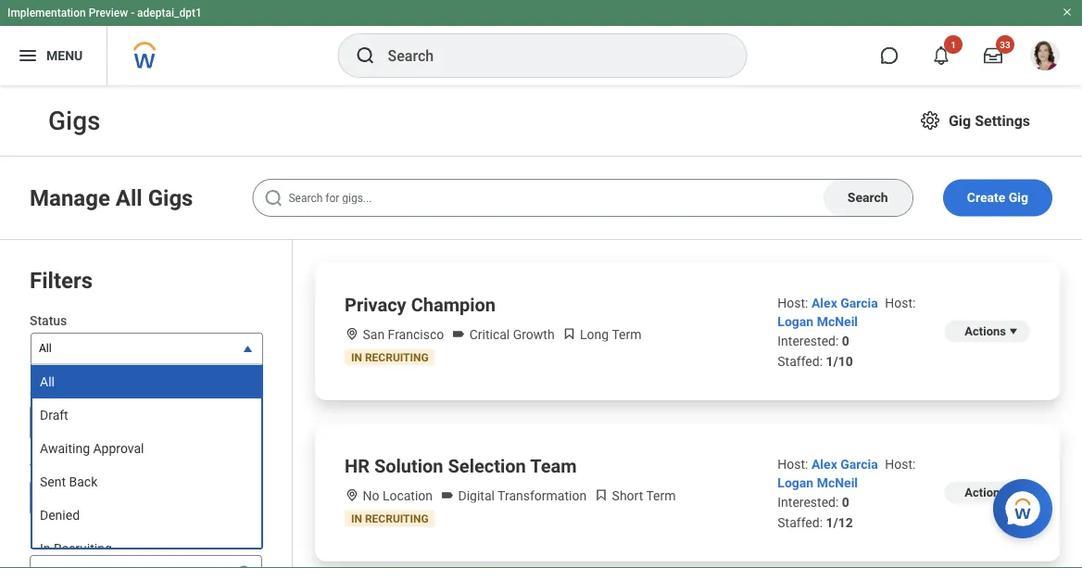 Task type: describe. For each thing, give the bounding box(es) containing it.
awaiting approval
[[40, 441, 144, 456]]

type
[[30, 461, 58, 476]]

draft option
[[32, 399, 261, 432]]

digital
[[458, 488, 495, 504]]

create
[[967, 190, 1006, 205]]

list containing privacy champion
[[293, 240, 1083, 568]]

back
[[69, 474, 98, 489]]

manage all gigs
[[30, 184, 193, 211]]

garcia for privacy champion
[[841, 296, 878, 311]]

awaiting approval option
[[32, 432, 261, 465]]

francisco
[[388, 327, 444, 342]]

manage
[[30, 184, 110, 211]]

media mylearning image for privacy champion
[[562, 327, 577, 342]]

adeptai_dpt1
[[137, 6, 202, 19]]

notifications large image
[[932, 46, 951, 65]]

logan mcneil button for privacy champion
[[778, 314, 858, 329]]

critical
[[470, 327, 510, 342]]

in recruiting for privacy
[[351, 351, 429, 364]]

1 vertical spatial search image
[[235, 488, 254, 507]]

in recruiting for hr
[[351, 512, 429, 525]]

in inside option
[[40, 541, 51, 556]]

implementation preview -   adeptai_dpt1
[[7, 6, 202, 19]]

long
[[580, 327, 609, 342]]

implementation preview -   adeptai_dpt1 banner
[[0, 0, 1083, 85]]

location
[[383, 488, 433, 504]]

logan mcneil button for hr solution selection team
[[778, 475, 858, 491]]

0 for hr solution selection team
[[842, 495, 850, 510]]

champion
[[411, 294, 496, 316]]

filters
[[30, 267, 93, 294]]

search
[[848, 190, 888, 205]]

category
[[30, 386, 82, 401]]

1 horizontal spatial search image
[[263, 187, 285, 209]]

sent back
[[40, 474, 98, 489]]

sent
[[40, 474, 66, 489]]

solution
[[374, 455, 444, 477]]

in for hr solution selection team
[[351, 512, 362, 525]]

transformation
[[498, 488, 587, 504]]

staffed: for privacy champion
[[778, 354, 823, 369]]

alex for hr solution selection team
[[812, 457, 838, 472]]

preview
[[89, 6, 128, 19]]

no location
[[360, 488, 433, 504]]

staffed: for hr solution selection team
[[778, 515, 823, 531]]

tag image
[[452, 327, 466, 342]]

selection
[[448, 455, 526, 477]]

1/10
[[826, 354, 853, 369]]

1/12
[[826, 515, 853, 531]]

all for all option
[[40, 374, 55, 389]]

logan for hr solution selection team
[[778, 475, 814, 491]]

digital transformation
[[455, 488, 587, 504]]

term for privacy champion
[[612, 327, 642, 342]]

host: alex garcia host: logan mcneil interested: 0 staffed: 1/10
[[778, 296, 916, 369]]

critical growth
[[466, 327, 555, 342]]

alex for privacy champion
[[812, 296, 838, 311]]

0 vertical spatial all
[[116, 184, 142, 211]]

logan for privacy champion
[[778, 314, 814, 329]]

privacy champion
[[345, 294, 496, 316]]

term for hr solution selection team
[[646, 488, 676, 504]]

status element for privacy
[[351, 351, 429, 364]]

interested: for privacy champion
[[778, 334, 839, 349]]

recruiting inside option
[[54, 541, 112, 556]]

Search text field
[[253, 179, 914, 217]]

-
[[131, 6, 134, 19]]

alex garcia button for hr solution selection team
[[812, 457, 882, 472]]



Task type: vqa. For each thing, say whether or not it's contained in the screenshot.
list containing Privacy Champion
yes



Task type: locate. For each thing, give the bounding box(es) containing it.
0 vertical spatial 0
[[842, 334, 850, 349]]

0 inside the host: alex garcia host: logan mcneil interested: 0 staffed: 1/12
[[842, 495, 850, 510]]

2 interested: from the top
[[778, 495, 839, 510]]

1 horizontal spatial media mylearning image
[[594, 488, 609, 503]]

san francisco
[[360, 327, 444, 342]]

draft
[[40, 407, 68, 423]]

1 staffed: from the top
[[778, 354, 823, 369]]

status element for hr
[[351, 512, 429, 525]]

1 logan from the top
[[778, 314, 814, 329]]

alex up the 1/10
[[812, 296, 838, 311]]

1 mcneil from the top
[[817, 314, 858, 329]]

2 logan from the top
[[778, 475, 814, 491]]

2 garcia from the top
[[841, 457, 878, 472]]

tag image
[[440, 488, 455, 503]]

sent back option
[[32, 465, 261, 499]]

approval
[[93, 441, 144, 456]]

interested: inside the host: alex garcia host: logan mcneil interested: 0 staffed: 1/12
[[778, 495, 839, 510]]

0 vertical spatial search image
[[355, 44, 377, 67]]

0 inside host: alex garcia host: logan mcneil interested: 0 staffed: 1/10
[[842, 334, 850, 349]]

0 horizontal spatial term
[[612, 327, 642, 342]]

0 vertical spatial garcia
[[841, 296, 878, 311]]

logan mcneil button
[[778, 314, 858, 329], [778, 475, 858, 491]]

in down no location
[[351, 512, 362, 525]]

in down "san francisco"
[[351, 351, 362, 364]]

short
[[612, 488, 643, 504]]

search image
[[263, 187, 285, 209], [235, 488, 254, 507]]

0 up the 1/10
[[842, 334, 850, 349]]

1 vertical spatial term
[[646, 488, 676, 504]]

0 vertical spatial term
[[612, 327, 642, 342]]

hr
[[345, 455, 370, 477]]

list
[[293, 240, 1083, 568]]

staffed: left 1/12
[[778, 515, 823, 531]]

recruiting
[[365, 351, 429, 364], [365, 512, 429, 525], [54, 541, 112, 556]]

1 vertical spatial in recruiting
[[351, 512, 429, 525]]

alex up 1/12
[[812, 457, 838, 472]]

location image for privacy
[[345, 327, 360, 342]]

all inside dropdown button
[[39, 342, 52, 355]]

alex garcia button up the 1/10
[[812, 296, 882, 311]]

1 logan mcneil button from the top
[[778, 314, 858, 329]]

1 vertical spatial 0
[[842, 495, 850, 510]]

status element down no location
[[351, 512, 429, 525]]

2 mcneil from the top
[[817, 475, 858, 491]]

garcia inside the host: alex garcia host: logan mcneil interested: 0 staffed: 1/12
[[841, 457, 878, 472]]

media mylearning image for hr solution selection team
[[594, 488, 609, 503]]

in recruiting
[[351, 351, 429, 364], [351, 512, 429, 525], [40, 541, 112, 556]]

logan
[[778, 314, 814, 329], [778, 475, 814, 491]]

0 horizontal spatial media mylearning image
[[562, 327, 577, 342]]

0 vertical spatial in recruiting
[[351, 351, 429, 364]]

logan inside host: alex garcia host: logan mcneil interested: 0 staffed: 1/10
[[778, 314, 814, 329]]

2 vertical spatial recruiting
[[54, 541, 112, 556]]

all
[[116, 184, 142, 211], [39, 342, 52, 355], [40, 374, 55, 389]]

2 vertical spatial in
[[40, 541, 51, 556]]

1 vertical spatial alex
[[812, 457, 838, 472]]

0 vertical spatial in
[[351, 351, 362, 364]]

2 status element from the top
[[351, 512, 429, 525]]

create gig
[[967, 190, 1029, 205]]

mcneil up 1/12
[[817, 475, 858, 491]]

alex inside host: alex garcia host: logan mcneil interested: 0 staffed: 1/10
[[812, 296, 838, 311]]

host: alex garcia host: logan mcneil interested: 0 staffed: 1/12
[[778, 457, 916, 531]]

profile logan mcneil element
[[1019, 35, 1071, 76]]

mcneil inside host: alex garcia host: logan mcneil interested: 0 staffed: 1/10
[[817, 314, 858, 329]]

mcneil for hr solution selection team
[[817, 475, 858, 491]]

0 vertical spatial alex
[[812, 296, 838, 311]]

0 vertical spatial media mylearning image
[[562, 327, 577, 342]]

mcneil inside the host: alex garcia host: logan mcneil interested: 0 staffed: 1/12
[[817, 475, 858, 491]]

2 vertical spatial in recruiting
[[40, 541, 112, 556]]

gig
[[1009, 190, 1029, 205]]

0 vertical spatial logan mcneil button
[[778, 314, 858, 329]]

search image for host
[[235, 564, 254, 568]]

mcneil for privacy champion
[[817, 314, 858, 329]]

term
[[612, 327, 642, 342], [646, 488, 676, 504]]

status element down "san francisco"
[[351, 351, 429, 364]]

close environment banner image
[[1062, 6, 1073, 18]]

2 alex from the top
[[812, 457, 838, 472]]

1 vertical spatial interested:
[[778, 495, 839, 510]]

short term
[[609, 488, 676, 504]]

2 staffed: from the top
[[778, 515, 823, 531]]

denied option
[[32, 499, 261, 532]]

gigs
[[148, 184, 193, 211]]

all inside option
[[40, 374, 55, 389]]

recruiting down 'denied'
[[54, 541, 112, 556]]

garcia up the 1/10
[[841, 296, 878, 311]]

0 vertical spatial recruiting
[[365, 351, 429, 364]]

status element
[[351, 351, 429, 364], [351, 512, 429, 525]]

media mylearning image left short
[[594, 488, 609, 503]]

term right short
[[646, 488, 676, 504]]

0 vertical spatial status element
[[351, 351, 429, 364]]

1 0 from the top
[[842, 334, 850, 349]]

recruiting for solution
[[365, 512, 429, 525]]

0 vertical spatial search image
[[263, 187, 285, 209]]

0 for privacy champion
[[842, 334, 850, 349]]

search image inside implementation preview -   adeptai_dpt1 banner
[[355, 44, 377, 67]]

no
[[363, 488, 379, 504]]

2 vertical spatial search image
[[235, 564, 254, 568]]

in down 'denied'
[[40, 541, 51, 556]]

0 vertical spatial location image
[[345, 327, 360, 342]]

hr solution selection team link
[[345, 453, 577, 479]]

in recruiting down no location
[[351, 512, 429, 525]]

logan mcneil button up 1/12
[[778, 475, 858, 491]]

alex garcia button
[[812, 296, 882, 311], [812, 457, 882, 472]]

2 location image from the top
[[345, 488, 360, 503]]

1 vertical spatial media mylearning image
[[594, 488, 609, 503]]

2 logan mcneil button from the top
[[778, 475, 858, 491]]

1 vertical spatial mcneil
[[817, 475, 858, 491]]

location image
[[345, 327, 360, 342], [345, 488, 360, 503]]

interested:
[[778, 334, 839, 349], [778, 495, 839, 510]]

san
[[363, 327, 385, 342]]

alex garcia button for privacy champion
[[812, 296, 882, 311]]

all left gigs
[[116, 184, 142, 211]]

0 vertical spatial alex garcia button
[[812, 296, 882, 311]]

mcneil
[[817, 314, 858, 329], [817, 475, 858, 491]]

search image for category
[[235, 413, 254, 432]]

search image
[[355, 44, 377, 67], [235, 413, 254, 432], [235, 564, 254, 568]]

team
[[530, 455, 577, 477]]

interested: up the 1/10
[[778, 334, 839, 349]]

1 vertical spatial logan mcneil button
[[778, 475, 858, 491]]

0
[[842, 334, 850, 349], [842, 495, 850, 510]]

staffed:
[[778, 354, 823, 369], [778, 515, 823, 531]]

all up draft
[[40, 374, 55, 389]]

privacy
[[345, 294, 407, 316]]

in
[[351, 351, 362, 364], [351, 512, 362, 525], [40, 541, 51, 556]]

recruiting for champion
[[365, 351, 429, 364]]

1 vertical spatial recruiting
[[365, 512, 429, 525]]

media mylearning image
[[562, 327, 577, 342], [594, 488, 609, 503]]

1 vertical spatial in
[[351, 512, 362, 525]]

staffed: inside host: alex garcia host: logan mcneil interested: 0 staffed: 1/10
[[778, 354, 823, 369]]

denied
[[40, 507, 80, 523]]

interested: for hr solution selection team
[[778, 495, 839, 510]]

interested: up 1/12
[[778, 495, 839, 510]]

recruiting down "san francisco"
[[365, 351, 429, 364]]

1 vertical spatial staffed:
[[778, 515, 823, 531]]

in recruiting down 'denied'
[[40, 541, 112, 556]]

logan inside the host: alex garcia host: logan mcneil interested: 0 staffed: 1/12
[[778, 475, 814, 491]]

1 vertical spatial all
[[39, 342, 52, 355]]

1 garcia from the top
[[841, 296, 878, 311]]

create gig button
[[943, 179, 1053, 216]]

search button
[[824, 180, 913, 216]]

alex garcia button up 1/12
[[812, 457, 882, 472]]

garcia inside host: alex garcia host: logan mcneil interested: 0 staffed: 1/10
[[841, 296, 878, 311]]

hr solution selection team
[[345, 455, 577, 477]]

in for privacy champion
[[351, 351, 362, 364]]

in recruiting option
[[32, 532, 261, 565]]

alex inside the host: alex garcia host: logan mcneil interested: 0 staffed: 1/12
[[812, 457, 838, 472]]

logan mcneil button up the 1/10
[[778, 314, 858, 329]]

alex
[[812, 296, 838, 311], [812, 457, 838, 472]]

2 alex garcia button from the top
[[812, 457, 882, 472]]

1 vertical spatial logan
[[778, 475, 814, 491]]

all down the status in the left of the page
[[39, 342, 52, 355]]

all button
[[31, 333, 263, 364]]

0 horizontal spatial search image
[[235, 488, 254, 507]]

all for the all dropdown button
[[39, 342, 52, 355]]

status
[[30, 313, 67, 328]]

staffed: inside the host: alex garcia host: logan mcneil interested: 0 staffed: 1/12
[[778, 515, 823, 531]]

host:
[[778, 296, 809, 311], [885, 296, 916, 311], [778, 457, 809, 472], [885, 457, 916, 472]]

garcia
[[841, 296, 878, 311], [841, 457, 878, 472]]

media mylearning image left long
[[562, 327, 577, 342]]

1 interested: from the top
[[778, 334, 839, 349]]

garcia for hr solution selection team
[[841, 457, 878, 472]]

term right long
[[612, 327, 642, 342]]

staffed: left the 1/10
[[778, 354, 823, 369]]

growth
[[513, 327, 555, 342]]

location image left san
[[345, 327, 360, 342]]

location image left the no
[[345, 488, 360, 503]]

garcia up 1/12
[[841, 457, 878, 472]]

in recruiting down "san francisco"
[[351, 351, 429, 364]]

1 vertical spatial status element
[[351, 512, 429, 525]]

inbox large image
[[984, 46, 1003, 65]]

1 vertical spatial alex garcia button
[[812, 457, 882, 472]]

1 location image from the top
[[345, 327, 360, 342]]

location image for hr
[[345, 488, 360, 503]]

2 0 from the top
[[842, 495, 850, 510]]

privacy champion link
[[345, 292, 496, 318]]

all option
[[32, 365, 261, 399]]

1 alex garcia button from the top
[[812, 296, 882, 311]]

long term
[[577, 327, 642, 342]]

host
[[30, 536, 57, 552]]

0 vertical spatial mcneil
[[817, 314, 858, 329]]

implementation
[[7, 6, 86, 19]]

1 vertical spatial garcia
[[841, 457, 878, 472]]

1 status element from the top
[[351, 351, 429, 364]]

2 vertical spatial all
[[40, 374, 55, 389]]

list box
[[31, 364, 263, 565]]

1 alex from the top
[[812, 296, 838, 311]]

1 vertical spatial search image
[[235, 413, 254, 432]]

1 vertical spatial location image
[[345, 488, 360, 503]]

in recruiting inside option
[[40, 541, 112, 556]]

interested: inside host: alex garcia host: logan mcneil interested: 0 staffed: 1/10
[[778, 334, 839, 349]]

1 horizontal spatial term
[[646, 488, 676, 504]]

0 vertical spatial interested:
[[778, 334, 839, 349]]

0 vertical spatial staffed:
[[778, 354, 823, 369]]

list box containing all
[[31, 364, 263, 565]]

awaiting
[[40, 441, 90, 456]]

0 up 1/12
[[842, 495, 850, 510]]

0 vertical spatial logan
[[778, 314, 814, 329]]

recruiting down no location
[[365, 512, 429, 525]]

mcneil up the 1/10
[[817, 314, 858, 329]]



